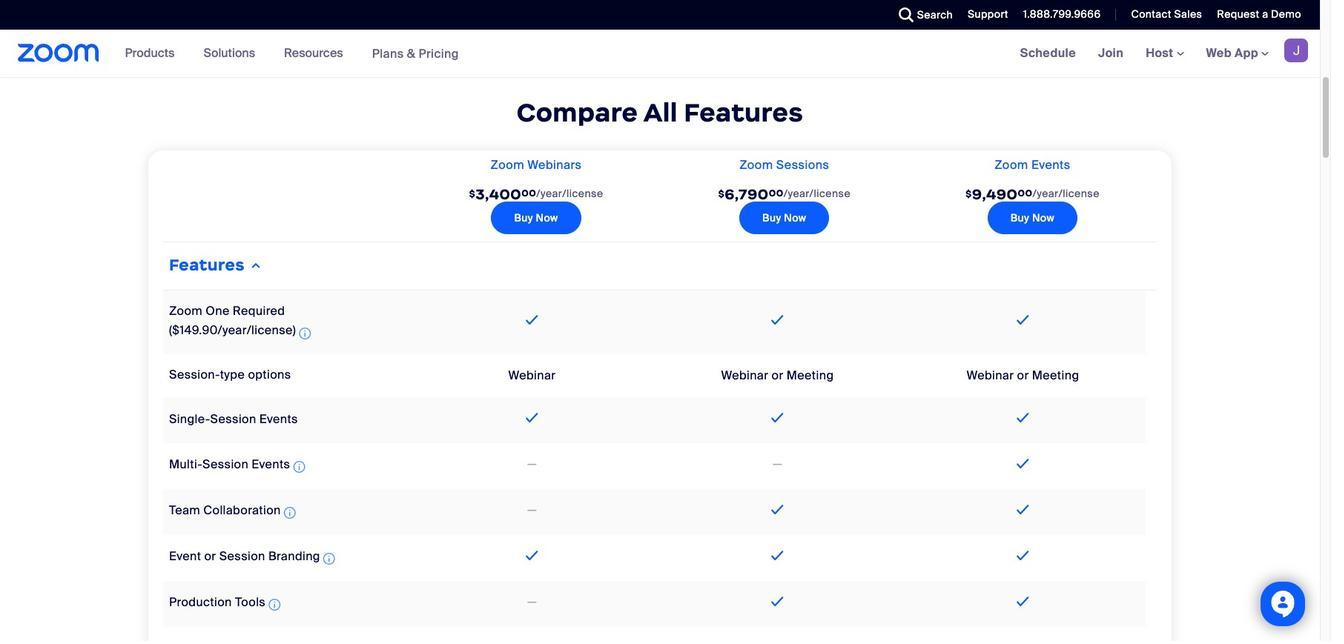 Task type: locate. For each thing, give the bounding box(es) containing it.
2 horizontal spatial buy now link
[[988, 202, 1078, 235]]

buy down $ 6,790 00 /year/license
[[763, 212, 782, 225]]

meeting
[[787, 368, 834, 383], [1032, 368, 1080, 383]]

session for multi-
[[203, 457, 249, 473]]

zoom events
[[995, 158, 1071, 173]]

1 vertical spatial events
[[260, 412, 298, 427]]

application
[[169, 303, 314, 343]]

2 /year/license from the left
[[784, 187, 851, 201]]

production tools image
[[269, 597, 281, 615]]

buy now link for 9,490
[[988, 202, 1078, 235]]

web app button
[[1207, 45, 1269, 61]]

plans & pricing
[[372, 46, 459, 61]]

a
[[1263, 7, 1269, 21]]

/year/license down webinars
[[537, 187, 604, 201]]

2 horizontal spatial buy
[[1011, 212, 1030, 225]]

event
[[169, 549, 201, 565]]

1 horizontal spatial now
[[784, 212, 807, 225]]

/year/license inside '$ 3,400 00 /year/license'
[[537, 187, 604, 201]]

events
[[1032, 158, 1071, 173], [260, 412, 298, 427], [252, 457, 290, 473]]

support link
[[957, 0, 1012, 30], [968, 7, 1009, 21]]

0 vertical spatial features
[[684, 96, 804, 129]]

buy down $ 9,490 00 /year/license
[[1011, 212, 1030, 225]]

compare
[[517, 96, 638, 129]]

$ inside '$ 3,400 00 /year/license'
[[469, 188, 476, 200]]

zoom up the 3,400
[[491, 158, 525, 173]]

now down $ 9,490 00 /year/license
[[1033, 212, 1055, 225]]

meetings navigation
[[1009, 30, 1320, 78]]

banner
[[0, 30, 1320, 78]]

buy for 6,790
[[763, 212, 782, 225]]

0 horizontal spatial buy
[[514, 212, 533, 225]]

1 vertical spatial not included image
[[525, 502, 539, 520]]

1 meeting from the left
[[787, 368, 834, 383]]

buy down '$ 3,400 00 /year/license'
[[514, 212, 533, 225]]

not included image
[[525, 456, 539, 474]]

00 inside '$ 3,400 00 /year/license'
[[522, 187, 537, 200]]

2 vertical spatial not included image
[[525, 594, 539, 612]]

00
[[522, 187, 537, 200], [769, 187, 784, 200], [1018, 187, 1033, 200]]

00 down zoom sessions
[[769, 187, 784, 200]]

zoom up 6,790
[[740, 158, 773, 173]]

buy now link down zoom webinars
[[491, 202, 581, 235]]

/year/license down zoom events
[[1033, 187, 1100, 201]]

1.888.799.9666 button
[[1012, 0, 1105, 30], [1024, 7, 1101, 21]]

features application
[[163, 151, 1168, 642]]

2 horizontal spatial $
[[966, 188, 972, 200]]

events up $ 9,490 00 /year/license
[[1032, 158, 1071, 173]]

contact sales link
[[1120, 0, 1206, 30], [1132, 7, 1203, 21]]

0 vertical spatial session
[[210, 412, 256, 427]]

0 horizontal spatial /year/license
[[537, 187, 604, 201]]

1.888.799.9666
[[1024, 7, 1101, 21]]

2 horizontal spatial now
[[1033, 212, 1055, 225]]

request a demo link
[[1206, 0, 1320, 30], [1218, 7, 1302, 21]]

buy now for 9,490
[[1011, 212, 1055, 225]]

1 buy from the left
[[514, 212, 533, 225]]

3 $ from the left
[[966, 188, 972, 200]]

$ inside $ 6,790 00 /year/license
[[718, 188, 725, 200]]

/year/license down the sessions on the right top of the page
[[784, 187, 851, 201]]

zoom up 9,490
[[995, 158, 1029, 173]]

session
[[210, 412, 256, 427], [203, 457, 249, 473], [219, 549, 265, 565]]

00 for 3,400
[[522, 187, 537, 200]]

buy now down '$ 3,400 00 /year/license'
[[514, 212, 558, 225]]

zoom logo image
[[18, 44, 99, 62]]

00 inside $ 9,490 00 /year/license
[[1018, 187, 1033, 200]]

3 buy now from the left
[[1011, 212, 1055, 225]]

0 horizontal spatial 00
[[522, 187, 537, 200]]

session down the type
[[210, 412, 256, 427]]

0 horizontal spatial webinar or meeting
[[721, 368, 834, 383]]

1 horizontal spatial buy now link
[[740, 202, 830, 235]]

1 webinar or meeting from the left
[[721, 368, 834, 383]]

3 buy from the left
[[1011, 212, 1030, 225]]

1 vertical spatial session
[[203, 457, 249, 473]]

00 for 6,790
[[769, 187, 784, 200]]

buy now down $ 6,790 00 /year/license
[[763, 212, 807, 225]]

0 horizontal spatial features
[[169, 255, 245, 275]]

$
[[469, 188, 476, 200], [718, 188, 725, 200], [966, 188, 972, 200]]

3 now from the left
[[1033, 212, 1055, 225]]

1 00 from the left
[[522, 187, 537, 200]]

2 buy now from the left
[[763, 212, 807, 225]]

buy now link
[[491, 202, 581, 235], [740, 202, 830, 235], [988, 202, 1078, 235]]

buy for 9,490
[[1011, 212, 1030, 225]]

features up one
[[169, 255, 245, 275]]

features cell
[[163, 249, 1157, 284]]

/year/license inside $ 6,790 00 /year/license
[[784, 187, 851, 201]]

join link
[[1088, 30, 1135, 77]]

3 /year/license from the left
[[1033, 187, 1100, 201]]

join
[[1099, 45, 1124, 61]]

session-
[[169, 367, 220, 383]]

single-session events
[[169, 412, 298, 427]]

00 down zoom webinars
[[522, 187, 537, 200]]

product information navigation
[[114, 30, 470, 78]]

event or session branding image
[[323, 551, 335, 569]]

0 horizontal spatial or
[[204, 549, 216, 565]]

0 horizontal spatial buy now link
[[491, 202, 581, 235]]

session inside multi-session events application
[[203, 457, 249, 473]]

multi-session events image
[[293, 459, 305, 477]]

0 vertical spatial not included image
[[771, 456, 785, 474]]

$ for 3,400
[[469, 188, 476, 200]]

type
[[220, 367, 245, 383]]

included image
[[522, 312, 542, 329], [768, 312, 788, 329], [522, 409, 542, 427], [1014, 501, 1033, 519], [522, 547, 542, 565], [1014, 547, 1033, 565], [1014, 593, 1033, 611]]

zoom one required ($149.90/year/license)
[[169, 303, 296, 338]]

now
[[536, 212, 558, 225], [784, 212, 807, 225], [1033, 212, 1055, 225]]

buy now link for 3,400
[[491, 202, 581, 235]]

zoom one required<br>($149.90/year/license) image
[[299, 325, 311, 342]]

buy now link for 6,790
[[740, 202, 830, 235]]

plans & pricing link
[[372, 46, 459, 61], [372, 46, 459, 61]]

$ inside $ 9,490 00 /year/license
[[966, 188, 972, 200]]

contact
[[1132, 7, 1172, 21]]

2 horizontal spatial webinar
[[967, 368, 1014, 383]]

3,400
[[476, 186, 522, 203]]

1 horizontal spatial meeting
[[1032, 368, 1080, 383]]

buy now down $ 9,490 00 /year/license
[[1011, 212, 1055, 225]]

2 now from the left
[[784, 212, 807, 225]]

buy now for 3,400
[[514, 212, 558, 225]]

0 horizontal spatial now
[[536, 212, 558, 225]]

branding
[[268, 549, 320, 565]]

1 buy now from the left
[[514, 212, 558, 225]]

1 $ from the left
[[469, 188, 476, 200]]

2 buy now link from the left
[[740, 202, 830, 235]]

solutions
[[204, 45, 255, 61]]

0 horizontal spatial webinar
[[509, 368, 556, 383]]

search button
[[888, 0, 957, 30]]

2 horizontal spatial buy now
[[1011, 212, 1055, 225]]

buy now link down zoom events
[[988, 202, 1078, 235]]

zoom sessions
[[740, 158, 830, 173]]

events down options
[[260, 412, 298, 427]]

buy now link down zoom sessions
[[740, 202, 830, 235]]

now down '$ 3,400 00 /year/license'
[[536, 212, 558, 225]]

/year/license
[[537, 187, 604, 201], [784, 187, 851, 201], [1033, 187, 1100, 201]]

webinar or meeting
[[721, 368, 834, 383], [967, 368, 1080, 383]]

2 $ from the left
[[718, 188, 725, 200]]

1 horizontal spatial 00
[[769, 187, 784, 200]]

00 inside $ 6,790 00 /year/license
[[769, 187, 784, 200]]

not included image for team collaboration
[[525, 502, 539, 520]]

/year/license for 6,790
[[784, 187, 851, 201]]

2 horizontal spatial 00
[[1018, 187, 1033, 200]]

buy now
[[514, 212, 558, 225], [763, 212, 807, 225], [1011, 212, 1055, 225]]

buy
[[514, 212, 533, 225], [763, 212, 782, 225], [1011, 212, 1030, 225]]

now for 3,400
[[536, 212, 558, 225]]

schedule
[[1020, 45, 1076, 61]]

1 horizontal spatial buy
[[763, 212, 782, 225]]

1 /year/license from the left
[[537, 187, 604, 201]]

3 buy now link from the left
[[988, 202, 1078, 235]]

1 horizontal spatial webinar or meeting
[[967, 368, 1080, 383]]

one
[[206, 303, 230, 319]]

1 buy now link from the left
[[491, 202, 581, 235]]

0 horizontal spatial $
[[469, 188, 476, 200]]

zoom left one
[[169, 303, 203, 319]]

1 vertical spatial features
[[169, 255, 245, 275]]

not included image for production tools
[[525, 594, 539, 612]]

2 buy from the left
[[763, 212, 782, 225]]

6,790
[[725, 186, 769, 203]]

host
[[1146, 45, 1177, 61]]

schedule link
[[1009, 30, 1088, 77]]

2 horizontal spatial /year/license
[[1033, 187, 1100, 201]]

support
[[968, 7, 1009, 21]]

now down $ 6,790 00 /year/license
[[784, 212, 807, 225]]

zoom
[[491, 158, 525, 173], [740, 158, 773, 173], [995, 158, 1029, 173], [169, 303, 203, 319]]

1 now from the left
[[536, 212, 558, 225]]

now for 9,490
[[1033, 212, 1055, 225]]

/year/license inside $ 9,490 00 /year/license
[[1033, 187, 1100, 201]]

0 horizontal spatial meeting
[[787, 368, 834, 383]]

2 vertical spatial events
[[252, 457, 290, 473]]

features
[[684, 96, 804, 129], [169, 255, 245, 275]]

1 webinar from the left
[[509, 368, 556, 383]]

included image
[[1014, 312, 1033, 329], [768, 409, 788, 427], [1014, 409, 1033, 427], [1014, 455, 1033, 473], [768, 501, 788, 519], [768, 547, 788, 565], [768, 593, 788, 611]]

2 horizontal spatial or
[[1017, 368, 1029, 383]]

web
[[1207, 45, 1232, 61]]

not included image
[[771, 456, 785, 474], [525, 502, 539, 520], [525, 594, 539, 612]]

00 down zoom events
[[1018, 187, 1033, 200]]

00 for 9,490
[[1018, 187, 1033, 200]]

production tools
[[169, 595, 266, 610]]

events left multi-session events image
[[252, 457, 290, 473]]

events inside application
[[252, 457, 290, 473]]

features inside cell
[[169, 255, 245, 275]]

0 horizontal spatial buy now
[[514, 212, 558, 225]]

1 horizontal spatial webinar
[[721, 368, 769, 383]]

products button
[[125, 30, 181, 77]]

3 00 from the left
[[1018, 187, 1033, 200]]

cell
[[901, 627, 1146, 642]]

session up team collaboration
[[203, 457, 249, 473]]

$ 6,790 00 /year/license
[[718, 186, 851, 203]]

features up zoom sessions
[[684, 96, 804, 129]]

or inside application
[[204, 549, 216, 565]]

or
[[772, 368, 784, 383], [1017, 368, 1029, 383], [204, 549, 216, 565]]

webinar
[[509, 368, 556, 383], [721, 368, 769, 383], [967, 368, 1014, 383]]

1 horizontal spatial /year/license
[[784, 187, 851, 201]]

2 00 from the left
[[769, 187, 784, 200]]

1 horizontal spatial buy now
[[763, 212, 807, 225]]

buy for 3,400
[[514, 212, 533, 225]]

session down team collaboration application
[[219, 549, 265, 565]]

2 vertical spatial session
[[219, 549, 265, 565]]

1 horizontal spatial $
[[718, 188, 725, 200]]

compare all features
[[517, 96, 804, 129]]



Task type: describe. For each thing, give the bounding box(es) containing it.
plans
[[372, 46, 404, 61]]

tools
[[235, 595, 266, 610]]

session inside event or session branding application
[[219, 549, 265, 565]]

zoom webinars
[[491, 158, 582, 173]]

1 horizontal spatial features
[[684, 96, 804, 129]]

$ for 6,790
[[718, 188, 725, 200]]

webinars
[[528, 158, 582, 173]]

$ 9,490 00 /year/license
[[966, 186, 1100, 203]]

session for single-
[[210, 412, 256, 427]]

sales
[[1175, 7, 1203, 21]]

demo
[[1272, 7, 1302, 21]]

request a demo
[[1218, 7, 1302, 21]]

search
[[917, 8, 953, 22]]

session-type options
[[169, 367, 291, 383]]

zoom inside zoom one required ($149.90/year/license)
[[169, 303, 203, 319]]

team collaboration application
[[169, 503, 299, 523]]

$ for 9,490
[[966, 188, 972, 200]]

banner containing products
[[0, 30, 1320, 78]]

collaboration
[[204, 503, 281, 519]]

/year/license for 3,400
[[537, 187, 604, 201]]

0 vertical spatial events
[[1032, 158, 1071, 173]]

zoom for 9,490
[[995, 158, 1029, 173]]

single-
[[169, 412, 210, 427]]

2 webinar from the left
[[721, 368, 769, 383]]

/year/license for 9,490
[[1033, 187, 1100, 201]]

multi-session events application
[[169, 457, 308, 477]]

application containing zoom one required
[[169, 303, 314, 343]]

team
[[169, 503, 200, 519]]

multi-session events
[[169, 457, 290, 473]]

all
[[644, 96, 678, 129]]

3 webinar from the left
[[967, 368, 1014, 383]]

multi-
[[169, 457, 203, 473]]

production tools application
[[169, 595, 284, 615]]

sessions
[[777, 158, 830, 173]]

2 meeting from the left
[[1032, 368, 1080, 383]]

solutions button
[[204, 30, 262, 77]]

events for single-session events
[[260, 412, 298, 427]]

buy now for 6,790
[[763, 212, 807, 225]]

&
[[407, 46, 416, 61]]

profile picture image
[[1285, 39, 1309, 62]]

production
[[169, 595, 232, 610]]

right image
[[248, 260, 263, 272]]

event or session branding
[[169, 549, 320, 565]]

products
[[125, 45, 175, 61]]

contact sales
[[1132, 7, 1203, 21]]

request
[[1218, 7, 1260, 21]]

resources
[[284, 45, 343, 61]]

$ 3,400 00 /year/license
[[469, 186, 604, 203]]

team collaboration
[[169, 503, 281, 519]]

($149.90/year/license)
[[169, 323, 296, 338]]

9,490
[[972, 186, 1018, 203]]

required
[[233, 303, 285, 319]]

zoom for 3,400
[[491, 158, 525, 173]]

pricing
[[419, 46, 459, 61]]

1 horizontal spatial or
[[772, 368, 784, 383]]

team collaboration image
[[284, 505, 296, 523]]

resources button
[[284, 30, 350, 77]]

zoom for 6,790
[[740, 158, 773, 173]]

event or session branding application
[[169, 549, 338, 569]]

options
[[248, 367, 291, 383]]

events for multi-session events
[[252, 457, 290, 473]]

web app
[[1207, 45, 1259, 61]]

2 webinar or meeting from the left
[[967, 368, 1080, 383]]

host button
[[1146, 45, 1184, 61]]

now for 6,790
[[784, 212, 807, 225]]

app
[[1235, 45, 1259, 61]]



Task type: vqa. For each thing, say whether or not it's contained in the screenshot.
the Scheduler LINK
no



